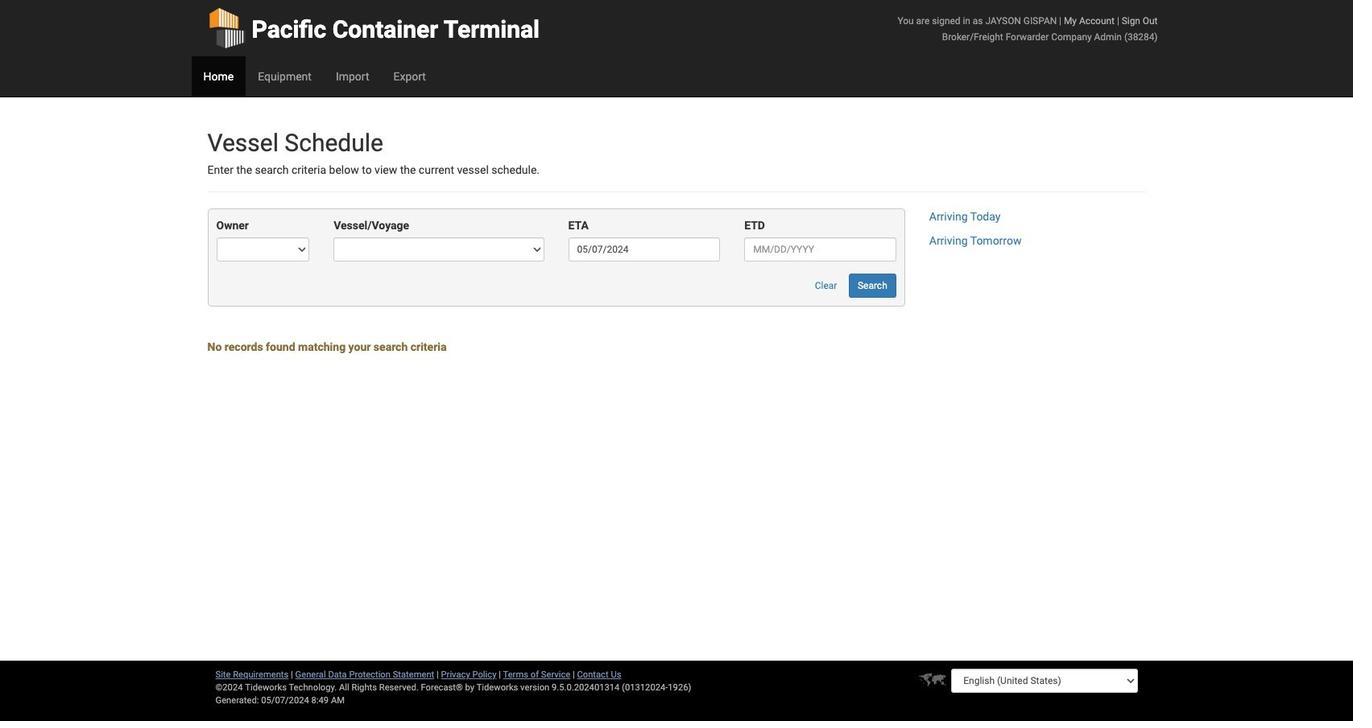 Task type: vqa. For each thing, say whether or not it's contained in the screenshot.
MM/dd/yyyy text box
yes



Task type: locate. For each thing, give the bounding box(es) containing it.
MM/dd/yyyy text field
[[745, 238, 897, 262]]

MM/dd/yyyy text field
[[569, 238, 720, 262]]



